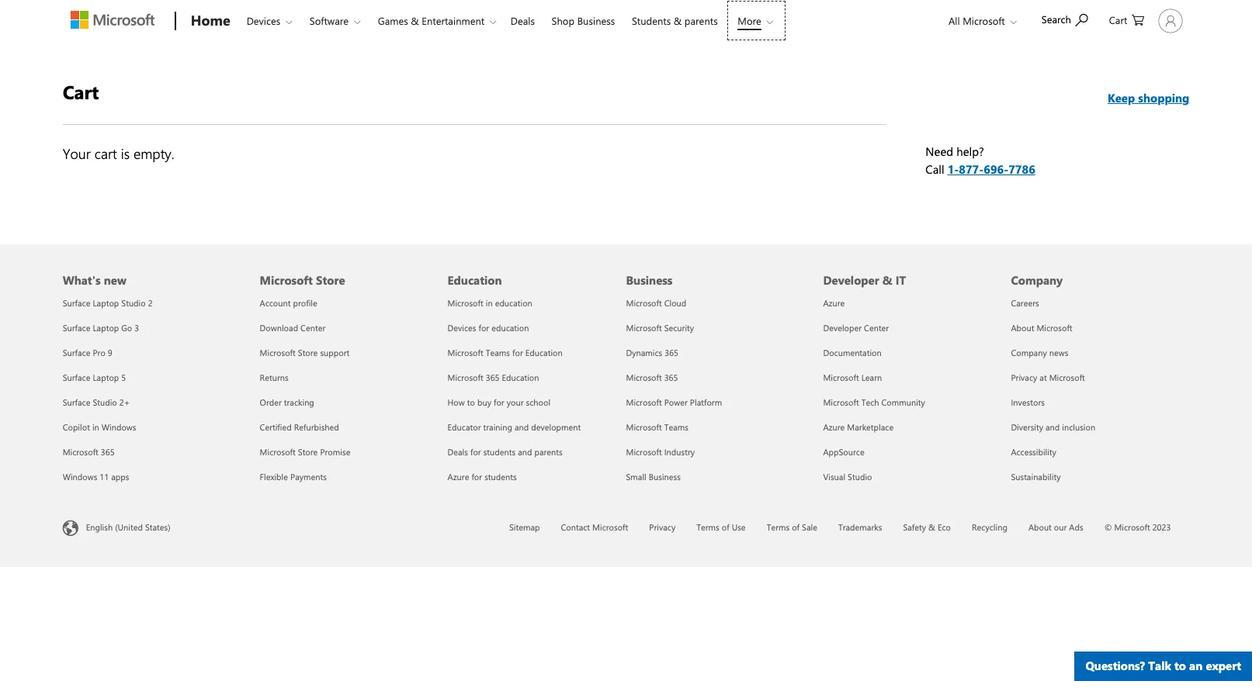 Task type: vqa. For each thing, say whether or not it's contained in the screenshot.


Task type: describe. For each thing, give the bounding box(es) containing it.
apps
[[111, 471, 129, 483]]

download
[[260, 322, 298, 334]]

microsoft down dynamics
[[626, 372, 662, 384]]

diversity and inclusion link
[[1011, 422, 1096, 433]]

keep shopping
[[1108, 90, 1190, 106]]

365 for the bottommost microsoft 365 link
[[101, 446, 115, 458]]

cart inside cart link
[[1109, 13, 1128, 26]]

azure for students
[[448, 471, 517, 483]]

developer & it heading
[[823, 245, 992, 291]]

microsoft image
[[70, 11, 154, 29]]

ads
[[1069, 522, 1083, 533]]

flexible
[[260, 471, 288, 483]]

documentation link
[[823, 347, 882, 359]]

company news link
[[1011, 347, 1069, 359]]

developer for developer & it
[[823, 272, 879, 288]]

microsoft up microsoft teams
[[626, 397, 662, 408]]

recycling
[[972, 522, 1008, 533]]

help?
[[957, 144, 984, 159]]

microsoft cloud link
[[626, 297, 687, 309]]

microsoft store support
[[260, 347, 350, 359]]

sustainability
[[1011, 471, 1061, 483]]

microsoft right 'contact'
[[592, 522, 628, 533]]

microsoft down the certified
[[260, 446, 296, 458]]

account
[[260, 297, 291, 309]]

for for devices
[[479, 322, 489, 334]]

microsoft down documentation
[[823, 372, 859, 384]]

about our ads
[[1029, 522, 1083, 533]]

microsoft store heading
[[260, 245, 429, 291]]

microsoft learn link
[[823, 372, 882, 384]]

call
[[926, 161, 944, 177]]

azure marketplace link
[[823, 422, 894, 433]]

of for sale
[[792, 522, 800, 533]]

microsoft 365 for the bottommost microsoft 365 link
[[63, 446, 115, 458]]

at
[[1040, 372, 1047, 384]]

store for microsoft store
[[316, 272, 345, 288]]

1-877-696-7786 link
[[948, 161, 1035, 177]]

dynamics
[[626, 347, 662, 359]]

training
[[483, 422, 512, 433]]

365 for microsoft 365 education link
[[486, 372, 500, 384]]

platform
[[690, 397, 722, 408]]

careers
[[1011, 297, 1039, 309]]

sitemap link
[[509, 522, 540, 533]]

for up microsoft 365 education
[[512, 347, 523, 359]]

is
[[121, 144, 130, 163]]

microsoft up microsoft security
[[626, 297, 662, 309]]

english
[[86, 522, 113, 533]]

order
[[260, 397, 282, 408]]

microsoft 365 for rightmost microsoft 365 link
[[626, 372, 678, 384]]

copilot
[[63, 422, 90, 433]]

windows 11 apps link
[[63, 471, 129, 483]]

devices for devices
[[247, 14, 280, 27]]

how to buy for your school
[[448, 397, 550, 408]]

about our ads link
[[1029, 522, 1083, 533]]

developer center link
[[823, 322, 889, 334]]

devices for devices for education
[[448, 322, 476, 334]]

deals link
[[504, 1, 542, 38]]

in for windows
[[92, 422, 99, 433]]

terms of use
[[697, 522, 746, 533]]

privacy at microsoft link
[[1011, 372, 1085, 384]]

support
[[320, 347, 350, 359]]

company for company news
[[1011, 347, 1047, 359]]

1-
[[948, 161, 959, 177]]

microsoft up microsoft industry "link"
[[626, 422, 662, 433]]

7786
[[1009, 161, 1035, 177]]

microsoft down copilot
[[63, 446, 98, 458]]

certified refurbished
[[260, 422, 339, 433]]

microsoft store promise link
[[260, 446, 350, 458]]

school
[[526, 397, 550, 408]]

returns link
[[260, 372, 288, 384]]

surface laptop go 3 link
[[63, 322, 139, 334]]

tech
[[861, 397, 879, 408]]

copilot in windows
[[63, 422, 136, 433]]

more
[[738, 14, 761, 27]]

contact microsoft
[[561, 522, 628, 533]]

sustainability link
[[1011, 471, 1061, 483]]

privacy link
[[649, 522, 676, 533]]

deals for students and parents
[[448, 446, 563, 458]]

go
[[121, 322, 132, 334]]

your
[[63, 144, 91, 163]]

surface for surface laptop studio 2
[[63, 297, 90, 309]]

students for azure
[[485, 471, 517, 483]]

in for education
[[486, 297, 493, 309]]

and down educator training and development
[[518, 446, 532, 458]]

company heading
[[1011, 245, 1180, 291]]

1 vertical spatial microsoft 365 link
[[63, 446, 115, 458]]

development
[[531, 422, 581, 433]]

flexible payments
[[260, 471, 327, 483]]

profile
[[293, 297, 317, 309]]

of for use
[[722, 522, 729, 533]]

shop
[[552, 14, 575, 27]]

keep shopping link
[[1108, 90, 1190, 106]]

students & parents link
[[625, 1, 725, 38]]

store for microsoft store support
[[298, 347, 318, 359]]

expert
[[1206, 658, 1241, 674]]

laptop for studio
[[93, 297, 119, 309]]

certified
[[260, 422, 292, 433]]

safety & eco
[[903, 522, 951, 533]]

footer resource links element
[[0, 245, 1252, 496]]

community
[[882, 397, 925, 408]]

microsoft right at
[[1049, 372, 1085, 384]]

documentation
[[823, 347, 882, 359]]

safety
[[903, 522, 926, 533]]

microsoft learn
[[823, 372, 882, 384]]

1 vertical spatial education
[[525, 347, 563, 359]]

microsoft up devices for education link
[[448, 297, 483, 309]]

surface for surface studio 2+
[[63, 397, 90, 408]]

education inside "heading"
[[448, 272, 502, 288]]

azure for students link
[[448, 471, 517, 483]]

all microsoft button
[[936, 1, 1021, 40]]

visual studio link
[[823, 471, 872, 483]]

and right training
[[515, 422, 529, 433]]

696-
[[984, 161, 1009, 177]]

how
[[448, 397, 465, 408]]

microsoft down microsoft learn link
[[823, 397, 859, 408]]

1 vertical spatial windows
[[63, 471, 97, 483]]

company news
[[1011, 347, 1069, 359]]

visual
[[823, 471, 846, 483]]

microsoft security link
[[626, 322, 694, 334]]

more button
[[728, 1, 786, 40]]

microsoft power platform link
[[626, 397, 722, 408]]

educator
[[448, 422, 481, 433]]

microsoft down devices for education link
[[448, 347, 483, 359]]

educator training and development
[[448, 422, 581, 433]]

azure for azure for students
[[448, 471, 469, 483]]

laptop for 5
[[93, 372, 119, 384]]

center for microsoft
[[301, 322, 325, 334]]

for right buy
[[494, 397, 504, 408]]

2+
[[119, 397, 130, 408]]

what's new heading
[[63, 245, 241, 291]]

entertainment
[[422, 14, 485, 27]]

microsoft in education link
[[448, 297, 532, 309]]



Task type: locate. For each thing, give the bounding box(es) containing it.
diversity and inclusion
[[1011, 422, 1096, 433]]

education up microsoft teams for education link
[[492, 322, 529, 334]]

teams up microsoft 365 education link
[[486, 347, 510, 359]]

about left our
[[1029, 522, 1052, 533]]

0 horizontal spatial deals
[[448, 446, 468, 458]]

diversity
[[1011, 422, 1043, 433]]

365 for rightmost microsoft 365 link
[[664, 372, 678, 384]]

0 horizontal spatial microsoft 365 link
[[63, 446, 115, 458]]

1 vertical spatial business
[[626, 272, 673, 288]]

1 vertical spatial teams
[[664, 422, 689, 433]]

education up 'microsoft in education' link
[[448, 272, 502, 288]]

about for about microsoft
[[1011, 322, 1034, 334]]

1 vertical spatial studio
[[93, 397, 117, 408]]

in
[[486, 297, 493, 309], [92, 422, 99, 433]]

of left sale
[[792, 522, 800, 533]]

windows left the 11
[[63, 471, 97, 483]]

365 down security on the right of the page
[[665, 347, 679, 359]]

surface studio 2+
[[63, 397, 130, 408]]

for for azure
[[472, 471, 482, 483]]

0 vertical spatial devices
[[247, 14, 280, 27]]

microsoft 365 link down dynamics 365
[[626, 372, 678, 384]]

developer down "azure" link
[[823, 322, 862, 334]]

0 vertical spatial laptop
[[93, 297, 119, 309]]

surface laptop studio 2 link
[[63, 297, 153, 309]]

2 horizontal spatial studio
[[848, 471, 872, 483]]

microsoft up account profile
[[260, 272, 313, 288]]

0 vertical spatial store
[[316, 272, 345, 288]]

parents down development
[[534, 446, 563, 458]]

store up profile
[[316, 272, 345, 288]]

0 horizontal spatial terms
[[697, 522, 719, 533]]

students for deals
[[483, 446, 516, 458]]

surface left pro at bottom left
[[63, 347, 90, 359]]

1 vertical spatial azure
[[823, 422, 845, 433]]

devices for education link
[[448, 322, 529, 334]]

& left eco
[[929, 522, 935, 533]]

privacy
[[1011, 372, 1037, 384], [649, 522, 676, 533]]

0 horizontal spatial windows
[[63, 471, 97, 483]]

windows down 2+
[[102, 422, 136, 433]]

order tracking link
[[260, 397, 314, 408]]

surface studio 2+ link
[[63, 397, 130, 408]]

education for microsoft in education
[[495, 297, 532, 309]]

surface down what's
[[63, 297, 90, 309]]

surface pro 9
[[63, 347, 112, 359]]

business heading
[[626, 245, 805, 291]]

0 horizontal spatial privacy
[[649, 522, 676, 533]]

2 vertical spatial laptop
[[93, 372, 119, 384]]

devices inside 'dropdown button'
[[247, 14, 280, 27]]

teams for microsoft teams
[[664, 422, 689, 433]]

laptop down new
[[93, 297, 119, 309]]

questions?
[[1086, 658, 1145, 674]]

azure up the appsource
[[823, 422, 845, 433]]

0 vertical spatial azure
[[823, 297, 845, 309]]

teams
[[486, 347, 510, 359], [664, 422, 689, 433]]

sale
[[802, 522, 817, 533]]

teams down power
[[664, 422, 689, 433]]

business for small
[[649, 471, 681, 483]]

cart right search search field
[[1109, 13, 1128, 26]]

company up 'careers'
[[1011, 272, 1063, 288]]

laptop left go
[[93, 322, 119, 334]]

1 center from the left
[[301, 322, 325, 334]]

1 horizontal spatial center
[[864, 322, 889, 334]]

Search search field
[[1034, 2, 1104, 36]]

0 horizontal spatial center
[[301, 322, 325, 334]]

contact microsoft link
[[561, 522, 628, 533]]

devices
[[247, 14, 280, 27], [448, 322, 476, 334]]

to left an
[[1175, 658, 1186, 674]]

0 horizontal spatial of
[[722, 522, 729, 533]]

surface laptop 5 link
[[63, 372, 126, 384]]

privacy down small business
[[649, 522, 676, 533]]

surface down surface pro 9
[[63, 372, 90, 384]]

365 up the 11
[[101, 446, 115, 458]]

2 laptop from the top
[[93, 322, 119, 334]]

studio left 2+
[[93, 397, 117, 408]]

terms left sale
[[767, 522, 790, 533]]

privacy for privacy at microsoft
[[1011, 372, 1037, 384]]

contact
[[561, 522, 590, 533]]

2 developer from the top
[[823, 322, 862, 334]]

microsoft inside dropdown button
[[963, 14, 1005, 27]]

for up azure for students link
[[470, 446, 481, 458]]

0 vertical spatial education
[[495, 297, 532, 309]]

home link
[[183, 1, 235, 43]]

devices right home in the left of the page
[[247, 14, 280, 27]]

studio for surface studio 2+
[[93, 397, 117, 408]]

1 vertical spatial about
[[1029, 522, 1052, 533]]

terms left 'use' in the right of the page
[[697, 522, 719, 533]]

store
[[316, 272, 345, 288], [298, 347, 318, 359], [298, 446, 318, 458]]

microsoft cloud
[[626, 297, 687, 309]]

laptop
[[93, 297, 119, 309], [93, 322, 119, 334], [93, 372, 119, 384]]

developer up "azure" link
[[823, 272, 879, 288]]

devices for education
[[448, 322, 529, 334]]

about down careers link
[[1011, 322, 1034, 334]]

2 surface from the top
[[63, 322, 90, 334]]

1 terms from the left
[[697, 522, 719, 533]]

microsoft tech community link
[[823, 397, 925, 408]]

1 vertical spatial company
[[1011, 347, 1047, 359]]

2 vertical spatial store
[[298, 446, 318, 458]]

store for microsoft store promise
[[298, 446, 318, 458]]

0 vertical spatial business
[[577, 14, 615, 27]]

& for games
[[411, 14, 419, 27]]

devices down microsoft in education
[[448, 322, 476, 334]]

(united
[[115, 522, 143, 533]]

0 vertical spatial to
[[467, 397, 475, 408]]

cart
[[95, 144, 117, 163]]

1 horizontal spatial windows
[[102, 422, 136, 433]]

devices inside the footer resource links element
[[448, 322, 476, 334]]

microsoft 365 down dynamics 365
[[626, 372, 678, 384]]

trademarks link
[[838, 522, 882, 533]]

surface for surface laptop go 3
[[63, 322, 90, 334]]

microsoft up how
[[448, 372, 483, 384]]

0 horizontal spatial cart
[[63, 79, 99, 104]]

3 laptop from the top
[[93, 372, 119, 384]]

9
[[108, 347, 112, 359]]

microsoft 365 up windows 11 apps link
[[63, 446, 115, 458]]

1 vertical spatial laptop
[[93, 322, 119, 334]]

center down profile
[[301, 322, 325, 334]]

studio right visual
[[848, 471, 872, 483]]

about microsoft link
[[1011, 322, 1073, 334]]

developer inside heading
[[823, 272, 879, 288]]

deals for deals
[[511, 14, 535, 27]]

1 horizontal spatial of
[[792, 522, 800, 533]]

azure marketplace
[[823, 422, 894, 433]]

store up payments
[[298, 446, 318, 458]]

3 surface from the top
[[63, 347, 90, 359]]

education for devices for education
[[492, 322, 529, 334]]

1 of from the left
[[722, 522, 729, 533]]

1 vertical spatial privacy
[[649, 522, 676, 533]]

developer for developer center
[[823, 322, 862, 334]]

0 horizontal spatial to
[[467, 397, 475, 408]]

investors
[[1011, 397, 1045, 408]]

education heading
[[448, 245, 617, 291]]

for down deals for students and parents
[[472, 471, 482, 483]]

2 vertical spatial studio
[[848, 471, 872, 483]]

0 vertical spatial students
[[483, 446, 516, 458]]

2 center from the left
[[864, 322, 889, 334]]

2 terms from the left
[[767, 522, 790, 533]]

surface laptop go 3
[[63, 322, 139, 334]]

1 vertical spatial devices
[[448, 322, 476, 334]]

0 vertical spatial education
[[448, 272, 502, 288]]

store left support
[[298, 347, 318, 359]]

& inside dropdown button
[[411, 14, 419, 27]]

business inside heading
[[626, 272, 673, 288]]

& for students
[[674, 14, 682, 27]]

0 horizontal spatial devices
[[247, 14, 280, 27]]

terms
[[697, 522, 719, 533], [767, 522, 790, 533]]

to inside popup button
[[1175, 658, 1186, 674]]

industry
[[664, 446, 695, 458]]

parents inside the footer resource links element
[[534, 446, 563, 458]]

1 vertical spatial store
[[298, 347, 318, 359]]

1 vertical spatial cart
[[63, 79, 99, 104]]

in right copilot
[[92, 422, 99, 433]]

investors link
[[1011, 397, 1045, 408]]

surface up copilot
[[63, 397, 90, 408]]

2
[[148, 297, 153, 309]]

5 surface from the top
[[63, 397, 90, 408]]

2 vertical spatial azure
[[448, 471, 469, 483]]

0 vertical spatial studio
[[121, 297, 146, 309]]

teams for microsoft teams for education
[[486, 347, 510, 359]]

cart up your
[[63, 79, 99, 104]]

download center link
[[260, 322, 325, 334]]

0 vertical spatial company
[[1011, 272, 1063, 288]]

deals left shop on the top left
[[511, 14, 535, 27]]

education up devices for education link
[[495, 297, 532, 309]]

1 horizontal spatial to
[[1175, 658, 1186, 674]]

microsoft down download
[[260, 347, 296, 359]]

0 horizontal spatial teams
[[486, 347, 510, 359]]

1 horizontal spatial privacy
[[1011, 372, 1037, 384]]

home
[[191, 11, 230, 30]]

terms for terms of use
[[697, 522, 719, 533]]

1 laptop from the top
[[93, 297, 119, 309]]

surface for surface pro 9
[[63, 347, 90, 359]]

4 surface from the top
[[63, 372, 90, 384]]

education
[[448, 272, 502, 288], [525, 347, 563, 359], [502, 372, 539, 384]]

deals inside the footer resource links element
[[448, 446, 468, 458]]

privacy at microsoft
[[1011, 372, 1085, 384]]

students down training
[[483, 446, 516, 458]]

0 vertical spatial deals
[[511, 14, 535, 27]]

download center
[[260, 322, 325, 334]]

azure up developer center at top right
[[823, 297, 845, 309]]

& for safety
[[929, 522, 935, 533]]

parents left more
[[685, 14, 718, 27]]

1 horizontal spatial parents
[[685, 14, 718, 27]]

business right shop on the top left
[[577, 14, 615, 27]]

company for company
[[1011, 272, 1063, 288]]

azure for "azure" link
[[823, 297, 845, 309]]

education up school
[[525, 347, 563, 359]]

center up documentation
[[864, 322, 889, 334]]

refurbished
[[294, 422, 339, 433]]

azure for azure marketplace
[[823, 422, 845, 433]]

surface up surface pro 9
[[63, 322, 90, 334]]

for for deals
[[470, 446, 481, 458]]

0 vertical spatial about
[[1011, 322, 1034, 334]]

1 vertical spatial developer
[[823, 322, 862, 334]]

accessibility link
[[1011, 446, 1057, 458]]

1 horizontal spatial in
[[486, 297, 493, 309]]

all microsoft
[[949, 14, 1005, 27]]

need help? call 1-877-696-7786
[[926, 144, 1035, 177]]

1 horizontal spatial studio
[[121, 297, 146, 309]]

0 horizontal spatial parents
[[534, 446, 563, 458]]

©
[[1104, 522, 1112, 533]]

0 vertical spatial in
[[486, 297, 493, 309]]

0 vertical spatial developer
[[823, 272, 879, 288]]

studio for visual studio
[[848, 471, 872, 483]]

2 vertical spatial business
[[649, 471, 681, 483]]

microsoft inside heading
[[260, 272, 313, 288]]

2 of from the left
[[792, 522, 800, 533]]

& left it
[[883, 272, 892, 288]]

of
[[722, 522, 729, 533], [792, 522, 800, 533]]

in up devices for education link
[[486, 297, 493, 309]]

payments
[[290, 471, 327, 483]]

to left buy
[[467, 397, 475, 408]]

about
[[1011, 322, 1034, 334], [1029, 522, 1052, 533]]

2 vertical spatial education
[[502, 372, 539, 384]]

1 vertical spatial to
[[1175, 658, 1186, 674]]

to
[[467, 397, 475, 408], [1175, 658, 1186, 674]]

surface for surface laptop 5
[[63, 372, 90, 384]]

0 vertical spatial privacy
[[1011, 372, 1037, 384]]

1 horizontal spatial cart
[[1109, 13, 1128, 26]]

to inside the footer resource links element
[[467, 397, 475, 408]]

store inside heading
[[316, 272, 345, 288]]

developer center
[[823, 322, 889, 334]]

& inside heading
[[883, 272, 892, 288]]

0 vertical spatial teams
[[486, 347, 510, 359]]

1 vertical spatial education
[[492, 322, 529, 334]]

cart link
[[1109, 1, 1145, 38]]

microsoft tech community
[[823, 397, 925, 408]]

microsoft right "all"
[[963, 14, 1005, 27]]

company down about microsoft link
[[1011, 347, 1047, 359]]

microsoft 365 link up windows 11 apps link
[[63, 446, 115, 458]]

& right students
[[674, 14, 682, 27]]

0 horizontal spatial microsoft 365
[[63, 446, 115, 458]]

1 horizontal spatial devices
[[448, 322, 476, 334]]

laptop left 5
[[93, 372, 119, 384]]

students down deals for students and parents
[[485, 471, 517, 483]]

0 vertical spatial microsoft 365 link
[[626, 372, 678, 384]]

software
[[310, 14, 349, 27]]

deals for students and parents link
[[448, 446, 563, 458]]

terms for terms of sale
[[767, 522, 790, 533]]

account profile link
[[260, 297, 317, 309]]

0 vertical spatial windows
[[102, 422, 136, 433]]

empty.
[[133, 144, 174, 163]]

& for developer
[[883, 272, 892, 288]]

3
[[135, 322, 139, 334]]

&
[[411, 14, 419, 27], [674, 14, 682, 27], [883, 272, 892, 288], [929, 522, 935, 533]]

recycling link
[[972, 522, 1008, 533]]

business down the microsoft industry
[[649, 471, 681, 483]]

pro
[[93, 347, 105, 359]]

studio left 2
[[121, 297, 146, 309]]

1 surface from the top
[[63, 297, 90, 309]]

education up your
[[502, 372, 539, 384]]

questions? talk to an expert button
[[1075, 652, 1252, 682]]

about inside the footer resource links element
[[1011, 322, 1034, 334]]

0 horizontal spatial in
[[92, 422, 99, 433]]

1 horizontal spatial teams
[[664, 422, 689, 433]]

business for shop
[[577, 14, 615, 27]]

privacy for 'privacy' 'link'
[[649, 522, 676, 533]]

microsoft up small
[[626, 446, 662, 458]]

0 horizontal spatial studio
[[93, 397, 117, 408]]

power
[[664, 397, 688, 408]]

keep
[[1108, 90, 1135, 106]]

& right games
[[411, 14, 419, 27]]

company
[[1011, 272, 1063, 288], [1011, 347, 1047, 359]]

1 vertical spatial parents
[[534, 446, 563, 458]]

appsource
[[823, 446, 865, 458]]

microsoft store support link
[[260, 347, 350, 359]]

1 vertical spatial deals
[[448, 446, 468, 458]]

how to buy for your school link
[[448, 397, 550, 408]]

of left 'use' in the right of the page
[[722, 522, 729, 533]]

microsoft up dynamics
[[626, 322, 662, 334]]

1 vertical spatial in
[[92, 422, 99, 433]]

about for about our ads
[[1029, 522, 1052, 533]]

365 up the how to buy for your school
[[486, 372, 500, 384]]

deals down educator
[[448, 446, 468, 458]]

microsoft in education
[[448, 297, 532, 309]]

for down microsoft in education
[[479, 322, 489, 334]]

1 horizontal spatial microsoft 365 link
[[626, 372, 678, 384]]

0 vertical spatial parents
[[685, 14, 718, 27]]

1 horizontal spatial microsoft 365
[[626, 372, 678, 384]]

privacy left at
[[1011, 372, 1037, 384]]

1 horizontal spatial terms
[[767, 522, 790, 533]]

1 vertical spatial students
[[485, 471, 517, 483]]

company inside heading
[[1011, 272, 1063, 288]]

copilot in windows link
[[63, 422, 136, 433]]

2 company from the top
[[1011, 347, 1047, 359]]

your cart is empty.
[[63, 144, 174, 163]]

laptop for go
[[93, 322, 119, 334]]

and right diversity in the right bottom of the page
[[1046, 422, 1060, 433]]

microsoft right ©
[[1114, 522, 1150, 533]]

trademarks
[[838, 522, 882, 533]]

0 vertical spatial cart
[[1109, 13, 1128, 26]]

1 horizontal spatial deals
[[511, 14, 535, 27]]

business up microsoft cloud link
[[626, 272, 673, 288]]

deals for deals for students and parents
[[448, 446, 468, 458]]

0 vertical spatial microsoft 365
[[626, 372, 678, 384]]

center for developer
[[864, 322, 889, 334]]

privacy inside the footer resource links element
[[1011, 372, 1037, 384]]

devices button
[[237, 1, 305, 40]]

365 up "microsoft power platform" link
[[664, 372, 678, 384]]

microsoft up news
[[1037, 322, 1073, 334]]

azure down educator
[[448, 471, 469, 483]]

1 company from the top
[[1011, 272, 1063, 288]]

1 developer from the top
[[823, 272, 879, 288]]

microsoft industry link
[[626, 446, 695, 458]]

our
[[1054, 522, 1067, 533]]

365 for dynamics 365 link on the bottom of the page
[[665, 347, 679, 359]]

careers link
[[1011, 297, 1039, 309]]

games
[[378, 14, 408, 27]]

1 vertical spatial microsoft 365
[[63, 446, 115, 458]]

software button
[[300, 1, 373, 40]]

students
[[632, 14, 671, 27]]

small business link
[[626, 471, 681, 483]]



